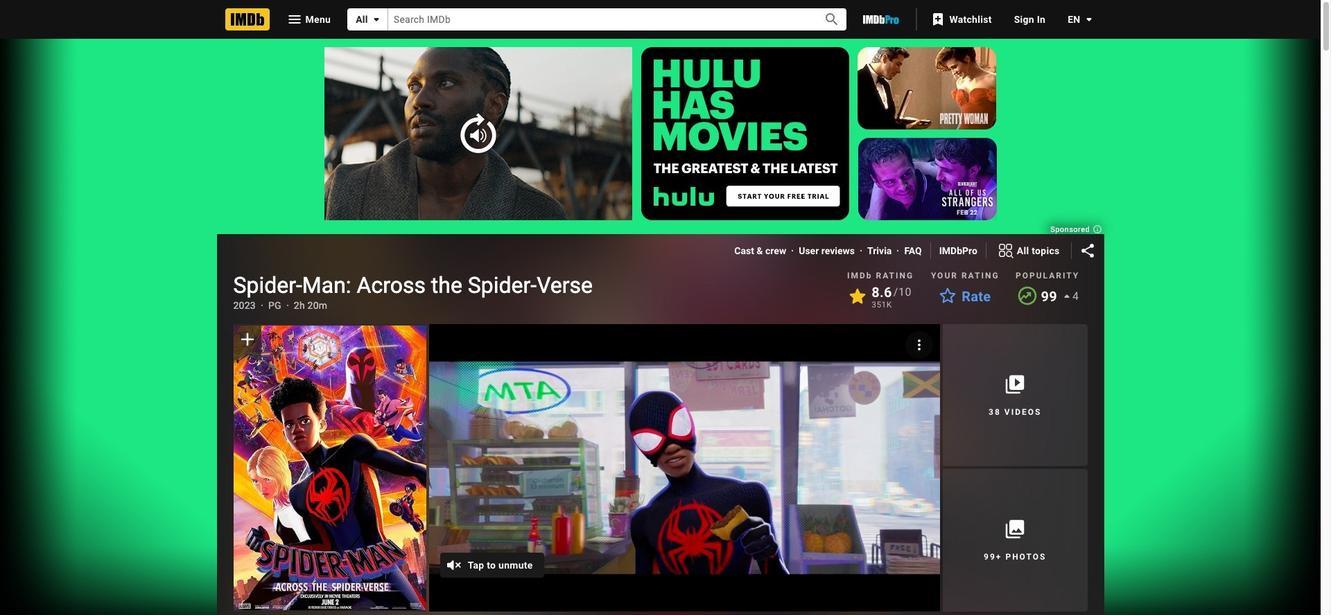 Task type: vqa. For each thing, say whether or not it's contained in the screenshot.
group
yes



Task type: describe. For each thing, give the bounding box(es) containing it.
home image
[[225, 8, 269, 31]]

video player application
[[429, 324, 940, 612]]

2 arrow drop down image from the left
[[1080, 11, 1097, 28]]

submit search image
[[823, 11, 840, 28]]

arrow drop up image
[[1059, 288, 1075, 305]]

sponsored content section
[[0, 0, 1326, 616]]

watch book tickets element
[[429, 324, 940, 612]]

menu image
[[286, 11, 303, 28]]

across the spider-verse, only in cinemas now. after reuniting with gwen stacy, brooklyn's full-time, friendly neighbourhood spider-man is catapulted across the multiverse, where he encounters a team of spider-people charged with protecting its very existence. book tickets now image
[[429, 324, 940, 612]]

volume off image
[[446, 557, 462, 574]]

1 arrow drop down image from the left
[[368, 11, 385, 28]]



Task type: locate. For each thing, give the bounding box(es) containing it.
categories image
[[997, 243, 1014, 259]]

oscar isaac, andy samberg, jake johnson, daniel kaluuya, hailee steinfeld, karan soni, shameik moore, and issa rae in spider-man: across the spider-verse (2023) image
[[233, 326, 426, 611]]

1 horizontal spatial arrow drop down image
[[1080, 11, 1097, 28]]

None search field
[[347, 8, 847, 31]]

video autoplay preference image
[[911, 337, 928, 354]]

share on social media image
[[1079, 243, 1096, 259]]

group
[[429, 324, 940, 612], [233, 324, 426, 612]]

Search IMDb text field
[[388, 9, 808, 30]]

arrow drop down image
[[368, 11, 385, 28], [1080, 11, 1097, 28]]

0 horizontal spatial arrow drop down image
[[368, 11, 385, 28]]

watchlist image
[[930, 11, 947, 28]]

0 horizontal spatial group
[[233, 324, 426, 612]]

None field
[[388, 9, 808, 30]]

1 horizontal spatial group
[[429, 324, 940, 612]]



